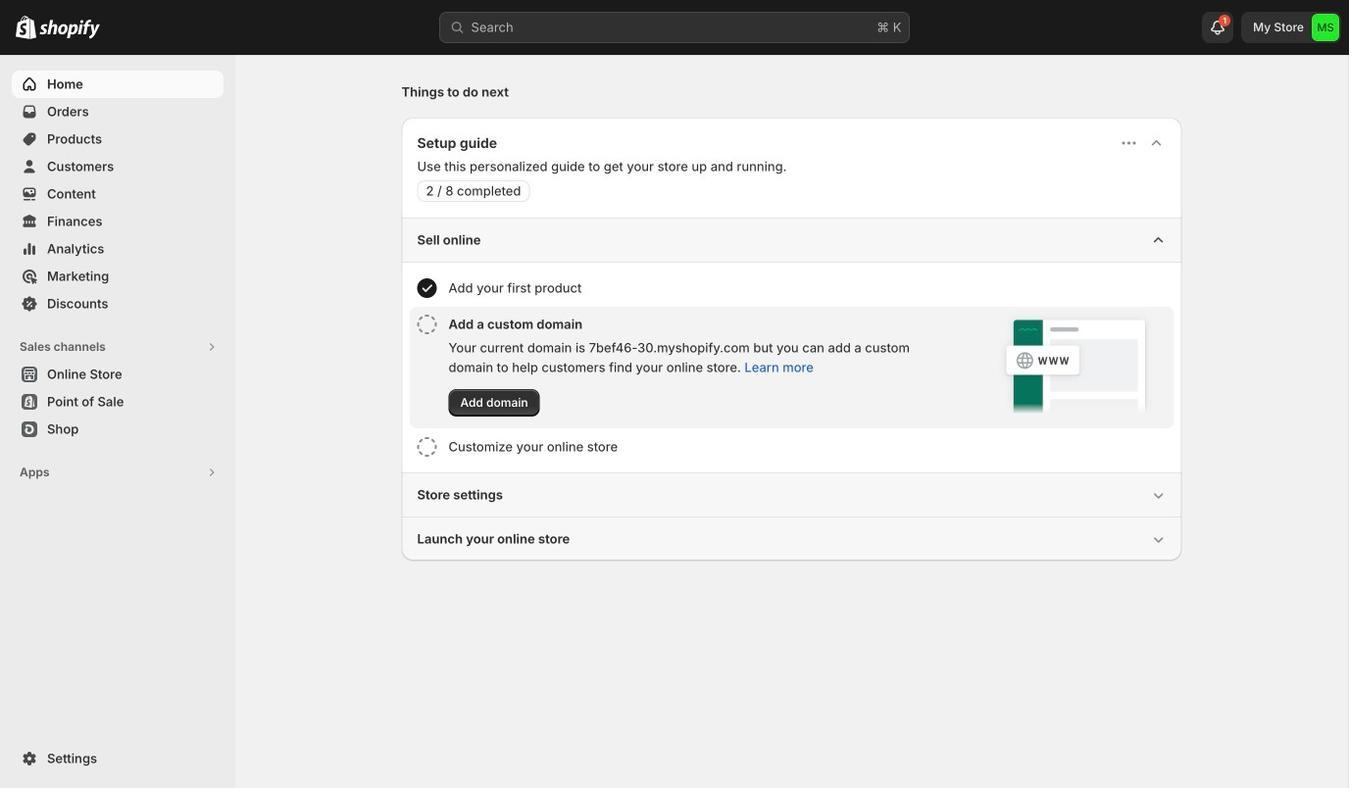 Task type: locate. For each thing, give the bounding box(es) containing it.
add a custom domain group
[[409, 307, 1174, 429]]

my store image
[[1312, 14, 1340, 41]]

mark add a custom domain as done image
[[417, 315, 437, 334]]

guide categories group
[[402, 218, 1182, 561]]

add your first product group
[[409, 271, 1174, 306]]

setup guide region
[[402, 118, 1182, 561]]



Task type: vqa. For each thing, say whether or not it's contained in the screenshot.
'Shopify' image to the right
no



Task type: describe. For each thing, give the bounding box(es) containing it.
customize your online store group
[[409, 430, 1174, 465]]

shopify image
[[16, 15, 36, 39]]

shopify image
[[39, 19, 100, 39]]

sell online group
[[402, 218, 1182, 473]]

mark add your first product as not done image
[[417, 279, 437, 298]]

mark customize your online store as done image
[[417, 437, 437, 457]]



